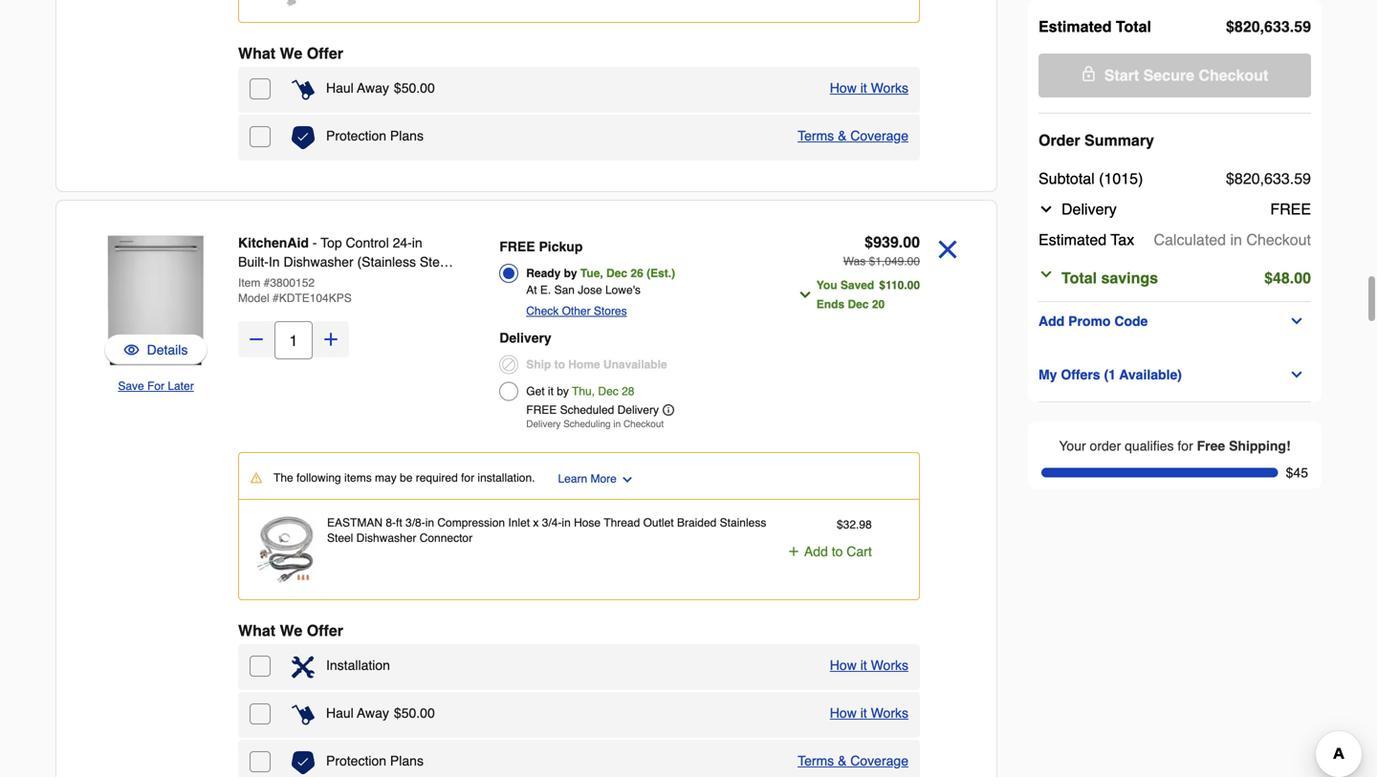 Task type: describe. For each thing, give the bounding box(es) containing it.
later
[[168, 380, 194, 393]]

san
[[554, 284, 575, 297]]

learn more
[[558, 472, 617, 486]]

secure image
[[1081, 66, 1097, 81]]

protection for protection plan filled image
[[326, 754, 386, 769]]

checkout for start secure checkout
[[1199, 66, 1268, 84]]

compression
[[437, 516, 505, 530]]

dishwasher inside top control 24-in built-in dishwasher (stainless steel with printshield finish), 47-dba
[[284, 254, 353, 270]]

28
[[622, 385, 634, 398]]

secure
[[1143, 66, 1194, 84]]

(1
[[1104, 367, 1116, 383]]

you
[[817, 279, 837, 292]]

free scheduled delivery
[[526, 404, 659, 417]]

protection plans for protection plan filled icon
[[326, 128, 424, 143]]

save for later
[[118, 380, 194, 393]]

shipping!
[[1229, 438, 1291, 454]]

home
[[568, 358, 600, 372]]

1,049
[[875, 255, 904, 268]]

what we offer for haul away
[[238, 44, 343, 62]]

0 horizontal spatial chevron down image
[[621, 473, 634, 487]]

outlet
[[643, 516, 674, 530]]

haul away $ 50 .00 for haul away filled icon on the left bottom of the page
[[326, 706, 435, 721]]

may
[[375, 471, 397, 485]]

works for how it works
[[871, 658, 909, 673]]

protection plan filled image
[[292, 752, 315, 775]]

at e. san jose lowe's check other stores
[[526, 284, 641, 318]]

works for terms & coverage
[[871, 80, 909, 96]]

how it works button for works
[[830, 656, 909, 675]]

kitchenaid
[[238, 235, 309, 251]]

2 vertical spatial .
[[856, 518, 859, 532]]

939
[[873, 233, 899, 251]]

(est.)
[[647, 267, 675, 280]]

1 vertical spatial chevron down image
[[797, 287, 813, 303]]

in up connector
[[425, 516, 434, 530]]

start secure checkout button
[[1039, 54, 1311, 98]]

$ 820,633 . 59 for total
[[1226, 18, 1311, 35]]

thu,
[[572, 385, 595, 398]]

3/8-
[[406, 516, 425, 530]]

add to cart
[[804, 544, 872, 559]]

subtotal (1015)
[[1039, 170, 1143, 187]]

$ inside you saved $ 110 .00 ends dec 20
[[879, 279, 886, 292]]

check other stores button
[[526, 302, 627, 321]]

$ 939 .00 was $ 1,049 .00
[[843, 233, 920, 268]]

scheduled
[[560, 404, 614, 417]]

free for free pickup
[[499, 239, 535, 254]]

in inside top control 24-in built-in dishwasher (stainless steel with printshield finish), 47-dba
[[412, 235, 422, 251]]

0 vertical spatial by
[[564, 267, 577, 280]]

my offers (1 available) link
[[1039, 363, 1311, 386]]

you saved $ 110 .00 ends dec 20
[[817, 279, 920, 311]]

delivery down 28
[[617, 404, 659, 417]]

printshield
[[266, 274, 328, 289]]

calculated
[[1154, 231, 1226, 249]]

& for 'terms & coverage' button associated with protection plan filled image
[[838, 754, 847, 769]]

details
[[147, 342, 188, 358]]

quickview image
[[124, 340, 139, 360]]

24-
[[393, 235, 412, 251]]

following
[[296, 471, 341, 485]]

8-
[[386, 516, 396, 530]]

we for installation
[[280, 622, 302, 640]]

model
[[238, 292, 269, 305]]

terms & coverage button for protection plan filled image
[[798, 752, 909, 771]]

0 vertical spatial total
[[1116, 18, 1151, 35]]

to for ship
[[554, 358, 565, 372]]

free pickup
[[499, 239, 583, 254]]

0 vertical spatial chevron down image
[[1039, 202, 1054, 217]]

at
[[526, 284, 537, 297]]

order
[[1090, 438, 1121, 454]]

item #3800152 model #kdte104kps
[[238, 276, 352, 305]]

protection for protection plan filled icon
[[326, 128, 386, 143]]

6-ft 3-prong gray range appliance power cord image
[[251, 0, 319, 7]]

e.
[[540, 284, 551, 297]]

how for terms
[[830, 80, 857, 96]]

1 vertical spatial for
[[461, 471, 474, 485]]

ready by tue, dec 26 (est.)
[[526, 267, 675, 280]]

installation
[[326, 658, 390, 673]]

820,633 for estimated total
[[1235, 18, 1290, 35]]

save for later button
[[118, 377, 194, 396]]

calculated in checkout
[[1154, 231, 1311, 249]]

what for haul away
[[238, 44, 276, 62]]

$ up calculated in checkout on the right top of the page
[[1226, 170, 1235, 187]]

how it works for works
[[830, 658, 909, 673]]

available)
[[1119, 367, 1182, 383]]

haul away filled image
[[292, 78, 315, 101]]

get it by thu, dec 28
[[526, 385, 634, 398]]

delivery down "get"
[[526, 419, 561, 430]]

haul for haul away filled image at left
[[326, 80, 354, 96]]

estimated for estimated tax
[[1039, 231, 1107, 249]]

save
[[118, 380, 144, 393]]

110
[[886, 279, 904, 292]]

3/4-
[[542, 516, 562, 530]]

59 for estimated total
[[1294, 18, 1311, 35]]

order summary
[[1039, 132, 1154, 149]]

assembly image
[[292, 656, 315, 679]]

1 horizontal spatial for
[[1178, 438, 1193, 454]]

cart
[[847, 544, 872, 559]]

20
[[872, 298, 885, 311]]

ship to home unavailable
[[526, 358, 667, 372]]

warning image
[[251, 472, 262, 484]]

1 vertical spatial plus image
[[787, 545, 800, 559]]

saved
[[841, 279, 874, 292]]

. for subtotal (1015)
[[1290, 170, 1294, 187]]

in
[[269, 254, 280, 270]]

$ right haul away filled image at left
[[394, 80, 401, 96]]

Stepper number input field with increment and decrement buttons number field
[[274, 321, 313, 360]]

installation.
[[478, 471, 535, 485]]

order
[[1039, 132, 1080, 149]]

26
[[631, 267, 643, 280]]

haul away $ 50 .00 for haul away filled image at left
[[326, 80, 435, 96]]

in right the calculated
[[1230, 231, 1242, 249]]

3 how from the top
[[830, 706, 857, 721]]

estimated for estimated total
[[1039, 18, 1112, 35]]

ship
[[526, 358, 551, 372]]

2 horizontal spatial chevron down image
[[1039, 267, 1054, 282]]

kitchenaid -
[[238, 235, 321, 251]]

dec inside you saved $ 110 .00 ends dec 20
[[848, 298, 869, 311]]

lowe's
[[605, 284, 641, 297]]

tax
[[1111, 231, 1134, 249]]

how for how
[[830, 658, 857, 673]]

$45
[[1286, 465, 1308, 481]]

your
[[1059, 438, 1086, 454]]

start
[[1104, 66, 1139, 84]]

coverage for protection plan filled image
[[850, 754, 909, 769]]

$ up start secure checkout
[[1226, 18, 1235, 35]]

free for free scheduled delivery
[[526, 404, 557, 417]]

48
[[1273, 269, 1290, 287]]

terms for 'terms & coverage' button associated with protection plan filled image
[[798, 754, 834, 769]]

add item to cart element
[[804, 542, 872, 561]]

in down the free scheduled delivery
[[613, 419, 621, 430]]

98
[[859, 518, 872, 532]]

remove item image
[[932, 233, 964, 266]]

it for works's "how it works" button
[[860, 658, 867, 673]]

-
[[313, 235, 317, 251]]

ends
[[817, 298, 845, 311]]

estimated tax
[[1039, 231, 1134, 249]]

#3800152
[[264, 276, 315, 290]]

was
[[843, 255, 866, 268]]

delivery up ship
[[499, 330, 552, 346]]

$ right haul away filled icon on the left bottom of the page
[[394, 706, 401, 721]]



Task type: vqa. For each thing, say whether or not it's contained in the screenshot.
1st 59
yes



Task type: locate. For each thing, give the bounding box(es) containing it.
it for first "how it works" button from the bottom
[[860, 706, 867, 721]]

haul away filled image
[[292, 704, 315, 727]]

. for estimated total
[[1290, 18, 1294, 35]]

chevron down image down estimated tax
[[1039, 267, 1054, 282]]

connector
[[420, 532, 473, 545]]

add promo code link
[[1039, 310, 1311, 333]]

2 what from the top
[[238, 622, 276, 640]]

chevron down image for add promo code
[[1289, 314, 1305, 329]]

$ right was
[[869, 255, 875, 268]]

chevron down image for my offers (1 available)
[[1289, 367, 1305, 383]]

item
[[238, 276, 260, 290]]

1 50 from the top
[[401, 80, 416, 96]]

minus image
[[247, 330, 266, 349]]

0 vertical spatial .
[[1290, 18, 1294, 35]]

1 coverage from the top
[[850, 128, 909, 143]]

away
[[357, 80, 389, 96], [357, 706, 389, 721]]

1 vertical spatial we
[[280, 622, 302, 640]]

chevron down image
[[1039, 202, 1054, 217], [1289, 314, 1305, 329], [1289, 367, 1305, 383]]

info image
[[663, 405, 674, 416]]

items
[[344, 471, 372, 485]]

0 vertical spatial steel
[[420, 254, 450, 270]]

1 vertical spatial checkout
[[1247, 231, 1311, 249]]

savings
[[1101, 269, 1158, 287]]

2 vertical spatial how it works
[[830, 706, 909, 721]]

$ left 98
[[837, 518, 843, 532]]

$ up was
[[865, 233, 873, 251]]

it
[[860, 80, 867, 96], [548, 385, 554, 398], [860, 658, 867, 673], [860, 706, 867, 721]]

top
[[321, 235, 342, 251]]

0 vertical spatial to
[[554, 358, 565, 372]]

8-ft 3/8-in compression inlet x 3/4-in hose thread outlet braided stainless steel dishwasher connector
[[327, 516, 766, 545]]

terms & coverage button for protection plan filled icon
[[798, 126, 909, 145]]

2 how it works from the top
[[830, 658, 909, 673]]

in
[[1230, 231, 1242, 249], [412, 235, 422, 251], [613, 419, 621, 430], [425, 516, 434, 530], [562, 516, 571, 530]]

2 820,633 from the top
[[1235, 170, 1290, 187]]

check
[[526, 305, 559, 318]]

steel up dba
[[420, 254, 450, 270]]

works
[[871, 80, 909, 96], [871, 658, 909, 673], [871, 706, 909, 721]]

0 vertical spatial checkout
[[1199, 66, 1268, 84]]

terms for 'terms & coverage' button for protection plan filled icon
[[798, 128, 834, 143]]

haul right haul away filled image at left
[[326, 80, 354, 96]]

2 terms & coverage from the top
[[798, 754, 909, 769]]

1 vertical spatial to
[[832, 544, 843, 559]]

what for installation
[[238, 622, 276, 640]]

59
[[1294, 18, 1311, 35], [1294, 170, 1311, 187]]

0 horizontal spatial to
[[554, 358, 565, 372]]

2 50 from the top
[[401, 706, 416, 721]]

protection right protection plan filled image
[[326, 754, 386, 769]]

3 how it works from the top
[[830, 706, 909, 721]]

away down installation
[[357, 706, 389, 721]]

820,633
[[1235, 18, 1290, 35], [1235, 170, 1290, 187]]

we up haul away filled image at left
[[280, 44, 302, 62]]

to right ship
[[554, 358, 565, 372]]

plus image
[[321, 330, 340, 349], [787, 545, 800, 559]]

away right haul away filled image at left
[[357, 80, 389, 96]]

braided
[[677, 516, 717, 530]]

1 vertical spatial offer
[[307, 622, 343, 640]]

add left cart
[[804, 544, 828, 559]]

add promo code
[[1039, 314, 1148, 329]]

dishwasher
[[284, 254, 353, 270], [356, 532, 416, 545]]

code
[[1114, 314, 1148, 329]]

#kdte104kps
[[273, 292, 352, 305]]

0 vertical spatial we
[[280, 44, 302, 62]]

1 horizontal spatial plus image
[[787, 545, 800, 559]]

offer
[[307, 44, 343, 62], [307, 622, 343, 640]]

what down "8-ft 3/8-in compression inlet x 3/4-in hose thread outlet braided stainless steel dishwasher connector" image
[[238, 622, 276, 640]]

we
[[280, 44, 302, 62], [280, 622, 302, 640]]

thread
[[604, 516, 640, 530]]

1 vertical spatial .
[[1290, 170, 1294, 187]]

estimated up secure icon
[[1039, 18, 1112, 35]]

plus image left add to cart
[[787, 545, 800, 559]]

haul
[[326, 80, 354, 96], [326, 706, 354, 721]]

top control 24-in built-in dishwasher (stainless steel with printshield finish), 47-dba image
[[87, 231, 225, 369]]

0 vertical spatial 50
[[401, 80, 416, 96]]

& for 'terms & coverage' button for protection plan filled icon
[[838, 128, 847, 143]]

checkout for calculated in checkout
[[1247, 231, 1311, 249]]

free up ready
[[499, 239, 535, 254]]

0 horizontal spatial steel
[[327, 532, 353, 545]]

0 horizontal spatial plus image
[[321, 330, 340, 349]]

summary
[[1085, 132, 1154, 149]]

0 vertical spatial add
[[1039, 314, 1065, 329]]

protection
[[326, 128, 386, 143], [326, 754, 386, 769]]

2 terms & coverage button from the top
[[798, 752, 909, 771]]

$ 48 .00
[[1264, 269, 1311, 287]]

1 vertical spatial what we offer
[[238, 622, 343, 640]]

2 works from the top
[[871, 658, 909, 673]]

haul away $ 50 .00 down installation
[[326, 706, 435, 721]]

more
[[591, 472, 617, 486]]

2 what we offer from the top
[[238, 622, 343, 640]]

dba
[[399, 274, 424, 289]]

haul right haul away filled icon on the left bottom of the page
[[326, 706, 354, 721]]

1 vertical spatial terms
[[798, 754, 834, 769]]

59 for subtotal (1015)
[[1294, 170, 1311, 187]]

add left the promo
[[1039, 314, 1065, 329]]

chevron down image right more
[[621, 473, 634, 487]]

stores
[[594, 305, 627, 318]]

1 horizontal spatial add
[[1039, 314, 1065, 329]]

1 vertical spatial protection plans
[[326, 754, 424, 769]]

checkout right secure
[[1199, 66, 1268, 84]]

1 vertical spatial haul away $ 50 .00
[[326, 706, 435, 721]]

1 820,633 from the top
[[1235, 18, 1290, 35]]

1 horizontal spatial to
[[832, 544, 843, 559]]

0 vertical spatial away
[[357, 80, 389, 96]]

2 how from the top
[[830, 658, 857, 673]]

x
[[533, 516, 539, 530]]

steel inside top control 24-in built-in dishwasher (stainless steel with printshield finish), 47-dba
[[420, 254, 450, 270]]

.00 inside you saved $ 110 .00 ends dec 20
[[904, 279, 920, 292]]

2 away from the top
[[357, 706, 389, 721]]

47-
[[380, 274, 399, 289]]

what we offer up haul away filled image at left
[[238, 44, 343, 62]]

2 we from the top
[[280, 622, 302, 640]]

0 vertical spatial what we offer
[[238, 44, 343, 62]]

dishwasher down -
[[284, 254, 353, 270]]

50 for haul away filled icon on the left bottom of the page
[[401, 706, 416, 721]]

offer for haul away
[[307, 44, 343, 62]]

0 vertical spatial $ 820,633 . 59
[[1226, 18, 1311, 35]]

protection plan filled image
[[292, 126, 315, 149]]

subtotal
[[1039, 170, 1095, 187]]

2 how it works button from the top
[[830, 656, 909, 675]]

1 $ 820,633 . 59 from the top
[[1226, 18, 1311, 35]]

0 horizontal spatial add
[[804, 544, 828, 559]]

0 vertical spatial protection
[[326, 128, 386, 143]]

0 vertical spatial terms & coverage
[[798, 128, 909, 143]]

0 vertical spatial 59
[[1294, 18, 1311, 35]]

$ 820,633 . 59 up calculated in checkout on the right top of the page
[[1226, 170, 1311, 187]]

1 vertical spatial terms & coverage
[[798, 754, 909, 769]]

add for add promo code
[[1039, 314, 1065, 329]]

1 vertical spatial 59
[[1294, 170, 1311, 187]]

how it works button
[[830, 78, 909, 98], [830, 656, 909, 675], [830, 704, 909, 723]]

0 vertical spatial for
[[1178, 438, 1193, 454]]

option group containing free pickup
[[499, 233, 765, 435]]

get
[[526, 385, 545, 398]]

820,633 for subtotal (1015)
[[1235, 170, 1290, 187]]

1 terms & coverage button from the top
[[798, 126, 909, 145]]

haul away $ 50 .00
[[326, 80, 435, 96], [326, 706, 435, 721]]

qualifies
[[1125, 438, 1174, 454]]

for left free
[[1178, 438, 1193, 454]]

chevron down image
[[1039, 267, 1054, 282], [797, 287, 813, 303], [621, 473, 634, 487]]

1 vertical spatial add
[[804, 544, 828, 559]]

total up start
[[1116, 18, 1151, 35]]

1 vertical spatial how it works button
[[830, 656, 909, 675]]

1 offer from the top
[[307, 44, 343, 62]]

2 terms from the top
[[798, 754, 834, 769]]

0 horizontal spatial for
[[461, 471, 474, 485]]

1 haul away $ 50 .00 from the top
[[326, 80, 435, 96]]

steel down "eastman"
[[327, 532, 353, 545]]

to left cart
[[832, 544, 843, 559]]

learn
[[558, 472, 587, 486]]

free for free
[[1270, 200, 1311, 218]]

my
[[1039, 367, 1057, 383]]

2 & from the top
[[838, 754, 847, 769]]

coverage for protection plan filled icon
[[850, 128, 909, 143]]

2 haul from the top
[[326, 706, 354, 721]]

2 haul away $ 50 .00 from the top
[[326, 706, 435, 721]]

free
[[1197, 438, 1225, 454]]

0 vertical spatial plus image
[[321, 330, 340, 349]]

0 horizontal spatial total
[[1062, 269, 1097, 287]]

checkout inside 'start secure checkout' button
[[1199, 66, 1268, 84]]

1 vertical spatial $ 820,633 . 59
[[1226, 170, 1311, 187]]

1 how it works button from the top
[[830, 78, 909, 98]]

1 estimated from the top
[[1039, 18, 1112, 35]]

dec
[[606, 267, 627, 280], [848, 298, 869, 311], [598, 385, 619, 398]]

$
[[1226, 18, 1235, 35], [394, 80, 401, 96], [1226, 170, 1235, 187], [865, 233, 873, 251], [869, 255, 875, 268], [1264, 269, 1273, 287], [879, 279, 886, 292], [837, 518, 843, 532], [394, 706, 401, 721]]

1 59 from the top
[[1294, 18, 1311, 35]]

details button
[[104, 335, 208, 365], [124, 340, 188, 360]]

checkout up 48
[[1247, 231, 1311, 249]]

terms & coverage for 'terms & coverage' button associated with protection plan filled image
[[798, 754, 909, 769]]

estimated left tax
[[1039, 231, 1107, 249]]

1 terms & coverage from the top
[[798, 128, 909, 143]]

2 vertical spatial free
[[526, 404, 557, 417]]

in left "hose"
[[562, 516, 571, 530]]

2 vertical spatial dec
[[598, 385, 619, 398]]

1 vertical spatial terms & coverage button
[[798, 752, 909, 771]]

$ 820,633 . 59 up start secure checkout
[[1226, 18, 1311, 35]]

0 vertical spatial how it works
[[830, 80, 909, 96]]

haul for haul away filled icon on the left bottom of the page
[[326, 706, 354, 721]]

1 vertical spatial away
[[357, 706, 389, 721]]

0 vertical spatial plans
[[390, 128, 424, 143]]

1 what from the top
[[238, 44, 276, 62]]

how it works button for coverage
[[830, 78, 909, 98]]

scheduling
[[563, 419, 611, 430]]

block image
[[499, 355, 519, 374]]

checkout down info image
[[624, 419, 664, 430]]

control
[[346, 235, 389, 251]]

we up assembly icon
[[280, 622, 302, 640]]

to inside add item to cart element
[[832, 544, 843, 559]]

chevron down image up the shipping!
[[1289, 367, 1305, 383]]

3 how it works button from the top
[[830, 704, 909, 723]]

(1015)
[[1099, 170, 1143, 187]]

1 vertical spatial protection
[[326, 754, 386, 769]]

what down 6-ft 3-prong gray range appliance power cord image
[[238, 44, 276, 62]]

1 protection plans from the top
[[326, 128, 424, 143]]

0 vertical spatial terms
[[798, 128, 834, 143]]

2 59 from the top
[[1294, 170, 1311, 187]]

option group
[[499, 233, 765, 435]]

50 for haul away filled image at left
[[401, 80, 416, 96]]

2 protection plans from the top
[[326, 754, 424, 769]]

0 vertical spatial works
[[871, 80, 909, 96]]

1 vertical spatial dec
[[848, 298, 869, 311]]

we for haul away
[[280, 44, 302, 62]]

how it works
[[830, 80, 909, 96], [830, 658, 909, 673], [830, 706, 909, 721]]

chevron down image down 'subtotal'
[[1039, 202, 1054, 217]]

1 haul from the top
[[326, 80, 354, 96]]

pickup
[[539, 239, 583, 254]]

1 we from the top
[[280, 44, 302, 62]]

0 vertical spatial estimated
[[1039, 18, 1112, 35]]

1 away from the top
[[357, 80, 389, 96]]

for
[[147, 380, 164, 393]]

2 vertical spatial chevron down image
[[1289, 367, 1305, 383]]

1 vertical spatial 820,633
[[1235, 170, 1290, 187]]

offer up assembly icon
[[307, 622, 343, 640]]

what we offer
[[238, 44, 343, 62], [238, 622, 343, 640]]

0 vertical spatial dishwasher
[[284, 254, 353, 270]]

2 coverage from the top
[[850, 754, 909, 769]]

2 vertical spatial checkout
[[624, 419, 664, 430]]

0 vertical spatial dec
[[606, 267, 627, 280]]

.00
[[416, 80, 435, 96], [899, 233, 920, 251], [904, 255, 920, 268], [1290, 269, 1311, 287], [904, 279, 920, 292], [416, 706, 435, 721]]

1 vertical spatial how
[[830, 658, 857, 673]]

0 vertical spatial chevron down image
[[1039, 267, 1054, 282]]

2 offer from the top
[[307, 622, 343, 640]]

what we offer up assembly icon
[[238, 622, 343, 640]]

it for coverage "how it works" button
[[860, 80, 867, 96]]

50
[[401, 80, 416, 96], [401, 706, 416, 721]]

total savings
[[1062, 269, 1158, 287]]

1 what we offer from the top
[[238, 44, 343, 62]]

delivery
[[1062, 200, 1117, 218], [499, 330, 552, 346], [617, 404, 659, 417], [526, 419, 561, 430]]

your order qualifies for free shipping!
[[1059, 438, 1291, 454]]

0 vertical spatial offer
[[307, 44, 343, 62]]

away for haul away filled image at left
[[357, 80, 389, 96]]

2 vertical spatial how it works button
[[830, 704, 909, 723]]

eastman
[[327, 516, 383, 530]]

stainless
[[720, 516, 766, 530]]

add for add to cart
[[804, 544, 828, 559]]

1 vertical spatial chevron down image
[[1289, 314, 1305, 329]]

built-
[[238, 254, 269, 270]]

$ 32 . 98
[[837, 518, 872, 532]]

0 vertical spatial coverage
[[850, 128, 909, 143]]

inlet
[[508, 516, 530, 530]]

1 horizontal spatial dishwasher
[[356, 532, 416, 545]]

dec down saved
[[848, 298, 869, 311]]

chevron down image left 'you'
[[797, 287, 813, 303]]

2 vertical spatial works
[[871, 706, 909, 721]]

1 vertical spatial by
[[557, 385, 569, 398]]

chevron down image inside my offers (1 available) link
[[1289, 367, 1305, 383]]

protection plans for protection plan filled image
[[326, 754, 424, 769]]

$ 820,633 . 59 for (1015)
[[1226, 170, 1311, 187]]

coverage
[[850, 128, 909, 143], [850, 754, 909, 769]]

hose
[[574, 516, 601, 530]]

total down estimated tax
[[1062, 269, 1097, 287]]

820,633 up calculated in checkout on the right top of the page
[[1235, 170, 1290, 187]]

free up calculated in checkout on the right top of the page
[[1270, 200, 1311, 218]]

1 vertical spatial estimated
[[1039, 231, 1107, 249]]

by up san
[[564, 267, 577, 280]]

1 how it works from the top
[[830, 80, 909, 96]]

2 estimated from the top
[[1039, 231, 1107, 249]]

820,633 up start secure checkout
[[1235, 18, 1290, 35]]

steel inside 8-ft 3/8-in compression inlet x 3/4-in hose thread outlet braided stainless steel dishwasher connector
[[327, 532, 353, 545]]

1 vertical spatial what
[[238, 622, 276, 640]]

in up (stainless
[[412, 235, 422, 251]]

what
[[238, 44, 276, 62], [238, 622, 276, 640]]

to for add
[[832, 544, 843, 559]]

chevron down image inside the add promo code link
[[1289, 314, 1305, 329]]

0 vertical spatial haul
[[326, 80, 354, 96]]

chevron down image down $ 48 .00
[[1289, 314, 1305, 329]]

1 vertical spatial total
[[1062, 269, 1097, 287]]

1 & from the top
[[838, 128, 847, 143]]

1 horizontal spatial total
[[1116, 18, 1151, 35]]

for right required
[[461, 471, 474, 485]]

terms & coverage for 'terms & coverage' button for protection plan filled icon
[[798, 128, 909, 143]]

1 vertical spatial 50
[[401, 706, 416, 721]]

dishwasher down 8-
[[356, 532, 416, 545]]

be
[[400, 471, 413, 485]]

0 vertical spatial how it works button
[[830, 78, 909, 98]]

away for haul away filled icon on the left bottom of the page
[[357, 706, 389, 721]]

1 works from the top
[[871, 80, 909, 96]]

0 vertical spatial 820,633
[[1235, 18, 1290, 35]]

for
[[1178, 438, 1193, 454], [461, 471, 474, 485]]

1 vertical spatial haul
[[326, 706, 354, 721]]

2 plans from the top
[[390, 754, 424, 769]]

by left thu,
[[557, 385, 569, 398]]

1 terms from the top
[[798, 128, 834, 143]]

required
[[416, 471, 458, 485]]

with
[[238, 274, 262, 289]]

1 vertical spatial plans
[[390, 754, 424, 769]]

0 vertical spatial how
[[830, 80, 857, 96]]

protection right protection plan filled icon
[[326, 128, 386, 143]]

estimated total
[[1039, 18, 1151, 35]]

1 horizontal spatial chevron down image
[[797, 287, 813, 303]]

$ up 20
[[879, 279, 886, 292]]

how it works for coverage
[[830, 80, 909, 96]]

protection plans right protection plan filled icon
[[326, 128, 424, 143]]

plans for protection plan filled icon
[[390, 128, 424, 143]]

delivery down subtotal (1015)
[[1062, 200, 1117, 218]]

2 protection from the top
[[326, 754, 386, 769]]

free
[[1270, 200, 1311, 218], [499, 239, 535, 254], [526, 404, 557, 417]]

offer up haul away filled image at left
[[307, 44, 343, 62]]

1 plans from the top
[[390, 128, 424, 143]]

1 protection from the top
[[326, 128, 386, 143]]

0 vertical spatial &
[[838, 128, 847, 143]]

1 how from the top
[[830, 80, 857, 96]]

dishwasher inside 8-ft 3/8-in compression inlet x 3/4-in hose thread outlet braided stainless steel dishwasher connector
[[356, 532, 416, 545]]

delivery scheduling in checkout
[[526, 419, 664, 430]]

dec left 28
[[598, 385, 619, 398]]

ft
[[396, 516, 402, 530]]

haul away $ 50 .00 right haul away filled image at left
[[326, 80, 435, 96]]

0 vertical spatial haul away $ 50 .00
[[326, 80, 435, 96]]

dec up the lowe's
[[606, 267, 627, 280]]

2 $ 820,633 . 59 from the top
[[1226, 170, 1311, 187]]

32
[[843, 518, 856, 532]]

plans for protection plan filled image
[[390, 754, 424, 769]]

protection plans right protection plan filled image
[[326, 754, 424, 769]]

other
[[562, 305, 591, 318]]

2 vertical spatial chevron down image
[[621, 473, 634, 487]]

2 vertical spatial how
[[830, 706, 857, 721]]

0 vertical spatial free
[[1270, 200, 1311, 218]]

0 vertical spatial what
[[238, 44, 276, 62]]

free down "get"
[[526, 404, 557, 417]]

1 vertical spatial works
[[871, 658, 909, 673]]

1 vertical spatial free
[[499, 239, 535, 254]]

0 vertical spatial terms & coverage button
[[798, 126, 909, 145]]

(stainless
[[357, 254, 416, 270]]

$ down calculated in checkout on the right top of the page
[[1264, 269, 1273, 287]]

1 vertical spatial steel
[[327, 532, 353, 545]]

plus image right the stepper number input field with increment and decrement buttons number field
[[321, 330, 340, 349]]

0 horizontal spatial dishwasher
[[284, 254, 353, 270]]

start secure checkout
[[1104, 66, 1268, 84]]

$ 820,633 . 59
[[1226, 18, 1311, 35], [1226, 170, 1311, 187]]

1 vertical spatial dishwasher
[[356, 532, 416, 545]]

offer for installation
[[307, 622, 343, 640]]

3 works from the top
[[871, 706, 909, 721]]

plans
[[390, 128, 424, 143], [390, 754, 424, 769]]

1 vertical spatial how it works
[[830, 658, 909, 673]]

0 vertical spatial protection plans
[[326, 128, 424, 143]]

what we offer for installation
[[238, 622, 343, 640]]

8-ft 3/8-in compression inlet x 3/4-in hose thread outlet braided stainless steel dishwasher connector image
[[251, 515, 319, 584]]



